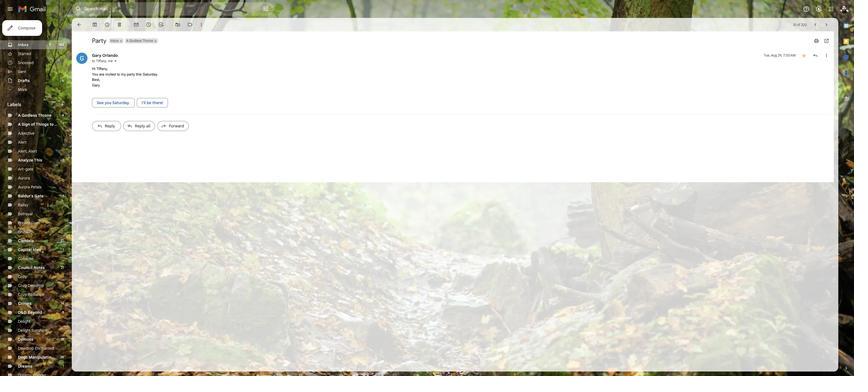 Task type: vqa. For each thing, say whether or not it's contained in the screenshot.
second 'JUN 30' from the bottom of the No conversations selected main content
no



Task type: locate. For each thing, give the bounding box(es) containing it.
21
[[61, 239, 64, 243], [61, 266, 64, 270]]

reply
[[105, 124, 115, 129], [135, 124, 145, 129]]

gate
[[34, 194, 44, 199]]

1 for dreams
[[63, 365, 64, 369]]

throne up things
[[38, 113, 52, 118]]

1 for baldur's gate
[[63, 194, 64, 198]]

are
[[99, 72, 105, 76]]

1 horizontal spatial to
[[92, 59, 95, 63]]

0 vertical spatial aurora
[[18, 176, 30, 181]]

breeze lush link
[[18, 221, 40, 226]]

reply all link
[[124, 121, 155, 131]]

orlando
[[102, 53, 118, 58]]

adjective
[[18, 131, 35, 136]]

petals
[[31, 185, 42, 190]]

1 vertical spatial alert
[[28, 149, 37, 154]]

betrayal link
[[18, 212, 33, 217]]

demons
[[18, 338, 33, 343]]

tab list
[[839, 18, 855, 357]]

1 vertical spatial a godless throne
[[18, 113, 52, 118]]

report spam image
[[104, 22, 110, 28]]

candela link
[[18, 239, 34, 244]]

mark as unread image
[[134, 22, 139, 28]]

0 horizontal spatial a godless throne
[[18, 113, 52, 118]]

1 21 from the top
[[61, 239, 64, 243]]

idea
[[33, 248, 41, 253]]

0 vertical spatial 21
[[61, 239, 64, 243]]

1 vertical spatial cozy
[[18, 284, 27, 289]]

a godless throne link
[[18, 113, 52, 118]]

1 horizontal spatial reply
[[135, 124, 145, 129]]

2 vertical spatial to
[[50, 122, 54, 127]]

godless inside the labels navigation
[[22, 113, 37, 118]]

throne down snooze image
[[143, 39, 153, 43]]

tue, aug 29, 7:00 am cell
[[765, 53, 797, 58]]

back to inbox image
[[76, 22, 82, 28]]

0 horizontal spatial reply
[[105, 124, 115, 129]]

of right the sign
[[31, 122, 35, 127]]

reply left the all
[[135, 124, 145, 129]]

cozy up the crimes
[[18, 293, 27, 298]]

tue,
[[765, 53, 771, 58]]

demons link
[[18, 338, 33, 343]]

delight link
[[18, 320, 31, 325]]

art-gate link
[[18, 167, 33, 172]]

inbox inside the labels navigation
[[18, 42, 29, 47]]

inbox up starred link
[[18, 42, 29, 47]]

1 horizontal spatial of
[[798, 23, 801, 27]]

0 vertical spatial alert
[[18, 140, 27, 145]]

31
[[794, 23, 797, 27]]

0 horizontal spatial throne
[[38, 113, 52, 118]]

settings image
[[816, 6, 823, 12]]

1 horizontal spatial alert
[[28, 149, 37, 154]]

labels
[[7, 102, 21, 108]]

cozy down council
[[18, 275, 27, 280]]

capital idea
[[18, 248, 41, 253]]

delight down d&d
[[18, 320, 31, 325]]

gary up tiffany
[[92, 53, 101, 58]]

alert up analyze this link
[[28, 149, 37, 154]]

1
[[63, 122, 64, 127], [63, 158, 64, 163], [63, 194, 64, 198], [63, 248, 64, 252], [63, 365, 64, 369]]

inbox for inbox "button"
[[110, 39, 119, 43]]

0 vertical spatial cozy
[[18, 275, 27, 280]]

of
[[798, 23, 801, 27], [31, 122, 35, 127]]

analyze this
[[18, 158, 42, 163]]

d&d
[[18, 311, 27, 316]]

inbox inside "button"
[[110, 39, 119, 43]]

a inside button
[[126, 39, 129, 43]]

2 1 from the top
[[63, 158, 64, 163]]

1 horizontal spatial a godless throne
[[126, 39, 153, 43]]

godless for a godless throne link
[[22, 113, 37, 118]]

2 cozy from the top
[[18, 284, 27, 289]]

capital idea link
[[18, 248, 41, 253]]

godless inside button
[[129, 39, 142, 43]]

forward link
[[158, 121, 189, 131]]

aurora
[[18, 176, 30, 181], [18, 185, 30, 190]]

see you saturday.
[[97, 100, 130, 106]]

0 vertical spatial godless
[[129, 39, 142, 43]]

inbox right party
[[110, 39, 119, 43]]

1 down 25
[[63, 365, 64, 369]]

0 horizontal spatial saturday.
[[112, 100, 130, 106]]

1 right idea on the bottom
[[63, 248, 64, 252]]

labels image
[[187, 22, 193, 28]]

3 1 from the top
[[63, 194, 64, 198]]

3 cozy from the top
[[18, 293, 27, 298]]

ballsy link
[[18, 203, 28, 208]]

29,
[[779, 53, 783, 58]]

a for 1
[[18, 122, 21, 127]]

dewdrop enchanted link
[[18, 347, 54, 352]]

beyond
[[28, 311, 42, 316]]

reply down you
[[105, 124, 115, 129]]

there!
[[152, 100, 163, 106]]

baldur's gate link
[[18, 194, 44, 199]]

0 vertical spatial a
[[126, 39, 129, 43]]

1 horizontal spatial throne
[[143, 39, 153, 43]]

1 for analyze this
[[63, 158, 64, 163]]

this
[[34, 158, 42, 163]]

to
[[92, 59, 95, 63], [117, 72, 120, 76], [50, 122, 54, 127]]

a sign of things to come
[[18, 122, 66, 127]]

i'll be there!
[[142, 100, 163, 106]]

1 horizontal spatial inbox
[[110, 39, 119, 43]]

dogs manipulating time link
[[18, 356, 64, 361]]

1 aurora from the top
[[18, 176, 30, 181]]

move to image
[[175, 22, 181, 28]]

lush
[[31, 221, 40, 226]]

1 vertical spatial godless
[[22, 113, 37, 118]]

1 vertical spatial delight
[[18, 329, 31, 334]]

sign
[[22, 122, 30, 127]]

throne inside a godless throne button
[[143, 39, 153, 43]]

a godless throne inside the labels navigation
[[18, 113, 52, 118]]

a godless throne inside button
[[126, 39, 153, 43]]

dewdrop enchanted
[[18, 347, 54, 352]]

1 vertical spatial a
[[18, 113, 21, 118]]

alert link
[[18, 140, 27, 145]]

labels navigation
[[0, 18, 72, 377]]

godless down mark as unread icon
[[129, 39, 142, 43]]

delight down delight link
[[18, 329, 31, 334]]

party
[[127, 72, 135, 76]]

alert
[[18, 140, 27, 145], [28, 149, 37, 154]]

1 vertical spatial gary
[[92, 83, 100, 87]]

gary orlando
[[92, 53, 118, 58]]

hi
[[92, 67, 96, 71]]

art-gate
[[18, 167, 33, 172]]

godless up the sign
[[22, 113, 37, 118]]

advanced search options image
[[260, 3, 272, 14]]

1 reply from the left
[[105, 124, 115, 129]]

of inside the labels navigation
[[31, 122, 35, 127]]

1 vertical spatial 21
[[61, 266, 64, 270]]

0 vertical spatial a godless throne
[[126, 39, 153, 43]]

dewdrop up radiance
[[28, 284, 44, 289]]

2 gary from the top
[[92, 83, 100, 87]]

inbox
[[110, 39, 119, 43], [18, 42, 29, 47]]

1 cozy from the top
[[18, 275, 27, 280]]

d&d beyond
[[18, 311, 42, 316]]

saturday. right you
[[112, 100, 130, 106]]

throne inside the labels navigation
[[38, 113, 52, 118]]

a godless throne
[[126, 39, 153, 43], [18, 113, 52, 118]]

to left my
[[117, 72, 120, 76]]

gary down best,
[[92, 83, 100, 87]]

a sign of things to come link
[[18, 122, 66, 127]]

aurora down aurora link
[[18, 185, 30, 190]]

to inside the labels navigation
[[50, 122, 54, 127]]

2 vertical spatial a
[[18, 122, 21, 127]]

5 1 from the top
[[63, 365, 64, 369]]

1 right the gate
[[63, 194, 64, 198]]

21 for council notes
[[61, 266, 64, 270]]

1 horizontal spatial godless
[[129, 39, 142, 43]]

1 horizontal spatial saturday.
[[143, 72, 158, 76]]

4 1 from the top
[[63, 248, 64, 252]]

alert up 'alert,'
[[18, 140, 27, 145]]

2 21 from the top
[[61, 266, 64, 270]]

a godless throne down the labels heading
[[18, 113, 52, 118]]

alert, alert link
[[18, 149, 37, 154]]

1 vertical spatial aurora
[[18, 185, 30, 190]]

to left tiffany
[[92, 59, 95, 63]]

2 aurora from the top
[[18, 185, 30, 190]]

1 for a sign of things to come
[[63, 122, 64, 127]]

newer image
[[813, 22, 819, 28]]

1 delight from the top
[[18, 320, 31, 325]]

reply link
[[92, 121, 121, 131]]

betrayal
[[18, 212, 33, 217]]

a right inbox "button"
[[126, 39, 129, 43]]

0 horizontal spatial to
[[50, 122, 54, 127]]

all
[[146, 124, 151, 129]]

1 vertical spatial to
[[117, 72, 120, 76]]

aurora petals link
[[18, 185, 42, 190]]

0 vertical spatial of
[[798, 23, 801, 27]]

1 1 from the top
[[63, 122, 64, 127]]

2 delight from the top
[[18, 329, 31, 334]]

1 vertical spatial saturday.
[[112, 100, 130, 106]]

to left come
[[50, 122, 54, 127]]

a left the sign
[[18, 122, 21, 127]]

snooze image
[[146, 22, 152, 28]]

0 vertical spatial throne
[[143, 39, 153, 43]]

2 horizontal spatial to
[[117, 72, 120, 76]]

alert, alert
[[18, 149, 37, 154]]

2 reply from the left
[[135, 124, 145, 129]]

0 horizontal spatial of
[[31, 122, 35, 127]]

throne for a godless throne button
[[143, 39, 153, 43]]

collapse link
[[18, 257, 33, 262]]

drafts
[[18, 78, 30, 83]]

0 vertical spatial dewdrop
[[28, 284, 44, 289]]

sunshine
[[31, 329, 48, 334]]

2 vertical spatial cozy
[[18, 293, 27, 298]]

inbox link
[[18, 42, 29, 47]]

add to tasks image
[[158, 22, 164, 28]]

cozy down cozy link
[[18, 284, 27, 289]]

saturday. right this
[[143, 72, 158, 76]]

aurora down art-gate link
[[18, 176, 30, 181]]

a down labels
[[18, 113, 21, 118]]

0 vertical spatial saturday.
[[143, 72, 158, 76]]

1 vertical spatial of
[[31, 122, 35, 127]]

invited
[[106, 72, 116, 76]]

starred image
[[802, 53, 808, 58]]

godless for a godless throne button
[[129, 39, 142, 43]]

dewdrop down demons 'link'
[[18, 347, 34, 352]]

analyze
[[18, 158, 33, 163]]

None search field
[[72, 2, 274, 16]]

0 horizontal spatial inbox
[[18, 42, 29, 47]]

1 right this
[[63, 158, 64, 163]]

Search mail text field
[[84, 6, 247, 12]]

1 vertical spatial throne
[[38, 113, 52, 118]]

council
[[18, 266, 33, 271]]

a godless throne down mark as unread icon
[[126, 39, 153, 43]]

gary
[[92, 53, 101, 58], [92, 83, 100, 87]]

1 vertical spatial dewdrop
[[18, 347, 34, 352]]

snoozed link
[[18, 60, 34, 65]]

radiance
[[28, 293, 44, 298]]

baldur's
[[18, 194, 34, 199]]

saturday. inside hi tiffany, you are invited to my party this saturday. best, gary
[[143, 72, 158, 76]]

of right 31
[[798, 23, 801, 27]]

1 down 4
[[63, 122, 64, 127]]

0 vertical spatial gary
[[92, 53, 101, 58]]

a
[[126, 39, 129, 43], [18, 113, 21, 118], [18, 122, 21, 127]]

0 horizontal spatial godless
[[22, 113, 37, 118]]

0 vertical spatial delight
[[18, 320, 31, 325]]



Task type: describe. For each thing, give the bounding box(es) containing it.
220
[[802, 23, 808, 27]]

cozy for cozy radiance
[[18, 293, 27, 298]]

notes
[[34, 266, 45, 271]]

brutality
[[18, 230, 33, 235]]

reply for reply all
[[135, 124, 145, 129]]

4
[[62, 113, 64, 118]]

to tiffany , me
[[92, 59, 113, 63]]

cozy radiance
[[18, 293, 44, 298]]

see you saturday. button
[[92, 98, 135, 108]]

crimes
[[18, 302, 32, 307]]

d&d beyond link
[[18, 311, 42, 316]]

tue, aug 29, 7:00 am
[[765, 53, 797, 58]]

14
[[61, 302, 64, 306]]

dreams link
[[18, 365, 33, 370]]

crimes link
[[18, 302, 32, 307]]

Starred checkbox
[[802, 53, 808, 58]]

you
[[92, 72, 98, 76]]

more button
[[0, 85, 67, 94]]

collapse
[[18, 257, 33, 262]]

main menu image
[[7, 6, 13, 12]]

aurora link
[[18, 176, 30, 181]]

tiffany
[[96, 59, 106, 63]]

party
[[92, 37, 107, 45]]

cozy radiance link
[[18, 293, 44, 298]]

aurora for aurora petals
[[18, 185, 30, 190]]

ballsy
[[18, 203, 28, 208]]

throne for a godless throne link
[[38, 113, 52, 118]]

0 vertical spatial to
[[92, 59, 95, 63]]

cozy dewdrop
[[18, 284, 44, 289]]

i'll be there! button
[[137, 98, 168, 108]]

time
[[55, 356, 64, 361]]

delight sunshine
[[18, 329, 48, 334]]

forward
[[169, 124, 184, 129]]

compose button
[[2, 20, 42, 36]]

me
[[108, 59, 113, 63]]

a for 4
[[18, 113, 21, 118]]

1 gary from the top
[[92, 53, 101, 58]]

be
[[147, 100, 151, 106]]

snoozed
[[18, 60, 34, 65]]

compose
[[18, 26, 35, 31]]

alert,
[[18, 149, 28, 154]]

archive image
[[92, 22, 98, 28]]

aurora for aurora link
[[18, 176, 30, 181]]

18
[[61, 338, 64, 342]]

delete image
[[117, 22, 122, 28]]

things
[[36, 122, 49, 127]]

reply all
[[135, 124, 151, 129]]

show details image
[[114, 60, 117, 63]]

my
[[121, 72, 126, 76]]

come
[[55, 122, 66, 127]]

saturday. inside button
[[112, 100, 130, 106]]

gmail image
[[18, 3, 49, 15]]

25
[[60, 356, 64, 360]]

more image
[[199, 22, 204, 28]]

see
[[97, 100, 104, 106]]

gary inside hi tiffany, you are invited to my party this saturday. best, gary
[[92, 83, 100, 87]]

0 horizontal spatial alert
[[18, 140, 27, 145]]

you
[[105, 100, 112, 106]]

search mail image
[[74, 4, 84, 14]]

art-
[[18, 167, 25, 172]]

a godless throne for a godless throne button
[[126, 39, 153, 43]]

brutality link
[[18, 230, 33, 235]]

7:00 am
[[784, 53, 797, 58]]

breeze lush
[[18, 221, 40, 226]]

dogs
[[18, 356, 28, 361]]

starred
[[18, 51, 31, 56]]

best,
[[92, 78, 100, 82]]

31 of 220
[[794, 23, 808, 27]]

this
[[136, 72, 142, 76]]

hi tiffany, you are invited to my party this saturday. best, gary
[[92, 67, 158, 87]]

capital
[[18, 248, 32, 253]]

analyze this link
[[18, 158, 42, 163]]

143
[[59, 43, 64, 47]]

enchanted
[[35, 347, 54, 352]]

aurora petals
[[18, 185, 42, 190]]

candela
[[18, 239, 34, 244]]

21 for candela
[[61, 239, 64, 243]]

dogs manipulating time
[[18, 356, 64, 361]]

delight for delight sunshine
[[18, 329, 31, 334]]

cozy dewdrop link
[[18, 284, 44, 289]]

1 for capital idea
[[63, 248, 64, 252]]

tiffany,
[[96, 67, 108, 71]]

baldur's gate
[[18, 194, 44, 199]]

a godless throne for a godless throne link
[[18, 113, 52, 118]]

older image
[[825, 22, 830, 28]]

drafts link
[[18, 78, 30, 83]]

to inside hi tiffany, you are invited to my party this saturday. best, gary
[[117, 72, 120, 76]]

delight for delight link
[[18, 320, 31, 325]]

cozy for cozy dewdrop
[[18, 284, 27, 289]]

cozy for cozy link
[[18, 275, 27, 280]]

inbox for inbox 'link'
[[18, 42, 29, 47]]

more
[[18, 87, 27, 92]]

reply for reply
[[105, 124, 115, 129]]

,
[[106, 59, 107, 63]]

labels heading
[[7, 102, 60, 108]]

support image
[[804, 6, 811, 12]]

manipulating
[[29, 356, 54, 361]]

council notes
[[18, 266, 45, 271]]

cozy link
[[18, 275, 27, 280]]

a godless throne button
[[125, 38, 154, 44]]

sent
[[18, 69, 26, 74]]



